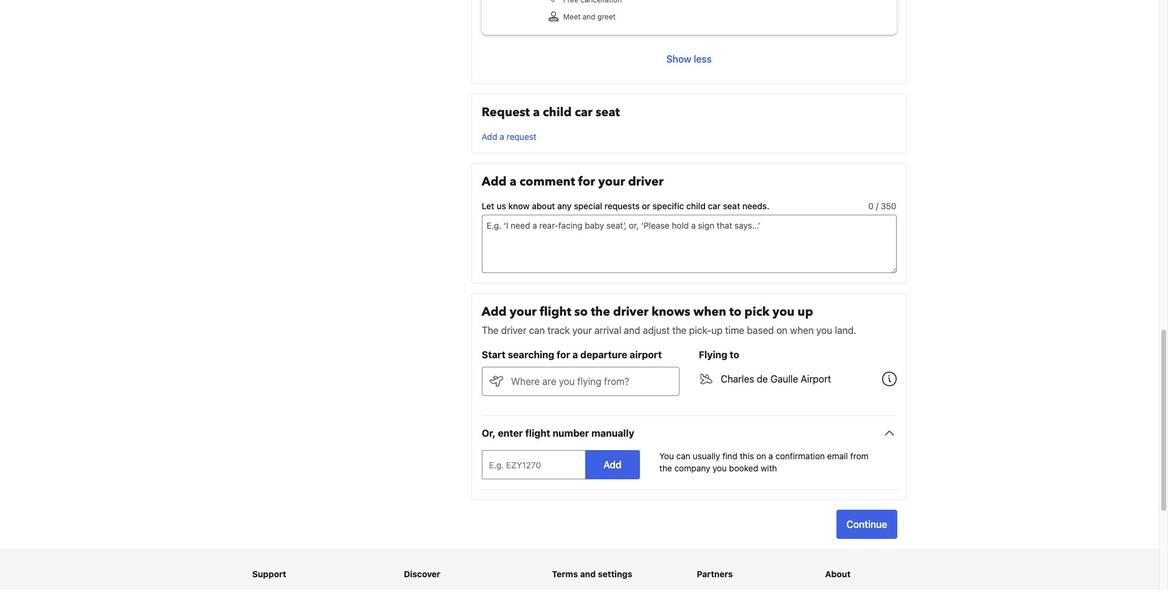 Task type: describe. For each thing, give the bounding box(es) containing it.
meet and greet
[[563, 12, 616, 21]]

0 horizontal spatial your
[[510, 304, 537, 320]]

email
[[827, 451, 848, 461]]

driver for the
[[613, 304, 649, 320]]

request
[[482, 104, 530, 120]]

let
[[482, 201, 494, 211]]

comment
[[520, 173, 575, 190]]

start searching for a departure airport
[[482, 349, 662, 360]]

so
[[574, 304, 588, 320]]

continue
[[847, 519, 887, 530]]

departure
[[580, 349, 627, 360]]

1 horizontal spatial car
[[708, 201, 721, 211]]

add a request button
[[482, 131, 537, 143]]

support
[[252, 569, 286, 579]]

a inside you can usually find this on a confirmation email from the company you booked with
[[769, 451, 773, 461]]

1 horizontal spatial your
[[573, 325, 592, 336]]

requests
[[605, 201, 640, 211]]

to inside add your flight so the driver knows when to pick you up the driver can track your arrival and adjust the pick-up time based on when you land.
[[729, 304, 742, 320]]

charles de gaulle airport
[[721, 374, 831, 385]]

you
[[659, 451, 674, 461]]

find
[[723, 451, 738, 461]]

0 vertical spatial the
[[591, 304, 610, 320]]

less
[[694, 54, 712, 64]]

charles
[[721, 374, 754, 385]]

add for add your flight so the driver knows when to pick you up the driver can track your arrival and adjust the pick-up time based on when you land.
[[482, 304, 507, 320]]

specific
[[653, 201, 684, 211]]

about
[[532, 201, 555, 211]]

searching
[[508, 349, 554, 360]]

de
[[757, 374, 768, 385]]

driver for your
[[628, 173, 664, 190]]

Where are you flying from? field
[[504, 367, 679, 396]]

terms
[[552, 569, 578, 579]]

0 vertical spatial for
[[578, 173, 595, 190]]

from
[[850, 451, 869, 461]]

start
[[482, 349, 506, 360]]

partners
[[697, 569, 733, 579]]

or, enter flight number manually
[[482, 428, 634, 439]]

a for comment
[[510, 173, 517, 190]]

request a child car seat
[[482, 104, 620, 120]]

greet
[[598, 12, 616, 21]]

let us know about any special requests or specific child car seat needs.
[[482, 201, 770, 211]]

pick-
[[689, 325, 712, 336]]

add for add
[[604, 459, 622, 470]]

track
[[548, 325, 570, 336]]

arrival
[[595, 325, 621, 336]]

know
[[508, 201, 530, 211]]

0 / 350
[[869, 201, 897, 211]]

add a comment for your driver
[[482, 173, 664, 190]]

pick
[[745, 304, 770, 320]]

this
[[740, 451, 754, 461]]

a left departure
[[573, 349, 578, 360]]

/
[[876, 201, 879, 211]]

or, enter flight number manually button
[[482, 426, 897, 441]]

0 horizontal spatial up
[[711, 325, 723, 336]]

time
[[725, 325, 745, 336]]

needs.
[[743, 201, 770, 211]]

add your flight so the driver knows when to pick you up the driver can track your arrival and adjust the pick-up time based on when you land.
[[482, 304, 856, 336]]

E.g. EZY1270 field
[[482, 450, 580, 479]]

flight for number
[[525, 428, 550, 439]]

350
[[881, 201, 897, 211]]

discover
[[404, 569, 440, 579]]

0 horizontal spatial child
[[543, 104, 572, 120]]

flight for so
[[540, 304, 571, 320]]

1 horizontal spatial seat
[[723, 201, 740, 211]]

any
[[557, 201, 572, 211]]

1 vertical spatial to
[[730, 349, 739, 360]]

number
[[553, 428, 589, 439]]

and for greet
[[583, 12, 596, 21]]

0 vertical spatial you
[[773, 304, 795, 320]]

you inside you can usually find this on a confirmation email from the company you booked with
[[713, 463, 727, 473]]

terms and settings
[[552, 569, 632, 579]]

usually
[[693, 451, 720, 461]]

with
[[761, 463, 777, 473]]



Task type: locate. For each thing, give the bounding box(es) containing it.
gaulle
[[771, 374, 798, 385]]

0 vertical spatial your
[[598, 173, 625, 190]]

0 vertical spatial and
[[583, 12, 596, 21]]

a for request
[[500, 131, 504, 142]]

0 horizontal spatial when
[[694, 304, 726, 320]]

0 vertical spatial on
[[777, 325, 788, 336]]

to right flying
[[730, 349, 739, 360]]

manually
[[592, 428, 634, 439]]

or
[[642, 201, 650, 211]]

and
[[583, 12, 596, 21], [624, 325, 640, 336], [580, 569, 596, 579]]

flight
[[540, 304, 571, 320], [525, 428, 550, 439]]

can left track
[[529, 325, 545, 336]]

a left request
[[500, 131, 504, 142]]

0 horizontal spatial can
[[529, 325, 545, 336]]

meet
[[563, 12, 581, 21]]

adjust
[[643, 325, 670, 336]]

0 vertical spatial child
[[543, 104, 572, 120]]

add for add a request
[[482, 131, 497, 142]]

2 vertical spatial you
[[713, 463, 727, 473]]

based
[[747, 325, 774, 336]]

airport
[[801, 374, 831, 385]]

request
[[507, 131, 537, 142]]

E.g. 'I need a rear-facing baby seat', or, 'Please hold a sign that says…' text field
[[482, 215, 897, 273]]

1 horizontal spatial when
[[790, 325, 814, 336]]

up
[[798, 304, 813, 320], [711, 325, 723, 336]]

1 vertical spatial driver
[[613, 304, 649, 320]]

the
[[591, 304, 610, 320], [672, 325, 687, 336], [659, 463, 672, 473]]

1 vertical spatial and
[[624, 325, 640, 336]]

us
[[497, 201, 506, 211]]

a
[[533, 104, 540, 120], [500, 131, 504, 142], [510, 173, 517, 190], [573, 349, 578, 360], [769, 451, 773, 461]]

for up special
[[578, 173, 595, 190]]

a for child
[[533, 104, 540, 120]]

1 vertical spatial flight
[[525, 428, 550, 439]]

1 vertical spatial the
[[672, 325, 687, 336]]

on inside you can usually find this on a confirmation email from the company you booked with
[[756, 451, 766, 461]]

a up request
[[533, 104, 540, 120]]

settings
[[598, 569, 632, 579]]

you can usually find this on a confirmation email from the company you booked with
[[659, 451, 869, 473]]

can inside you can usually find this on a confirmation email from the company you booked with
[[676, 451, 691, 461]]

you left land.
[[817, 325, 833, 336]]

add a request
[[482, 131, 537, 142]]

up right pick
[[798, 304, 813, 320]]

on inside add your flight so the driver knows when to pick you up the driver can track your arrival and adjust the pick-up time based on when you land.
[[777, 325, 788, 336]]

1 vertical spatial can
[[676, 451, 691, 461]]

when
[[694, 304, 726, 320], [790, 325, 814, 336]]

add inside 'button'
[[604, 459, 622, 470]]

up left time
[[711, 325, 723, 336]]

1 vertical spatial child
[[686, 201, 706, 211]]

a up know
[[510, 173, 517, 190]]

add inside button
[[482, 131, 497, 142]]

and right arrival on the bottom right of page
[[624, 325, 640, 336]]

1 vertical spatial car
[[708, 201, 721, 211]]

a inside button
[[500, 131, 504, 142]]

land.
[[835, 325, 856, 336]]

the inside you can usually find this on a confirmation email from the company you booked with
[[659, 463, 672, 473]]

and for settings
[[580, 569, 596, 579]]

1 vertical spatial on
[[756, 451, 766, 461]]

1 horizontal spatial for
[[578, 173, 595, 190]]

add up the
[[482, 304, 507, 320]]

your up 'searching'
[[510, 304, 537, 320]]

1 horizontal spatial can
[[676, 451, 691, 461]]

0 vertical spatial when
[[694, 304, 726, 320]]

0 horizontal spatial you
[[713, 463, 727, 473]]

driver up or
[[628, 173, 664, 190]]

you down find
[[713, 463, 727, 473]]

2 horizontal spatial your
[[598, 173, 625, 190]]

and right meet
[[583, 12, 596, 21]]

0 vertical spatial to
[[729, 304, 742, 320]]

driver up arrival on the bottom right of page
[[613, 304, 649, 320]]

0 horizontal spatial for
[[557, 349, 570, 360]]

child right request
[[543, 104, 572, 120]]

company
[[674, 463, 710, 473]]

flight up track
[[540, 304, 571, 320]]

child
[[543, 104, 572, 120], [686, 201, 706, 211]]

1 vertical spatial for
[[557, 349, 570, 360]]

0 horizontal spatial on
[[756, 451, 766, 461]]

0
[[869, 201, 874, 211]]

can
[[529, 325, 545, 336], [676, 451, 691, 461]]

add for add a comment for your driver
[[482, 173, 507, 190]]

your
[[598, 173, 625, 190], [510, 304, 537, 320], [573, 325, 592, 336]]

0 vertical spatial driver
[[628, 173, 664, 190]]

car
[[575, 104, 593, 120], [708, 201, 721, 211]]

add
[[482, 131, 497, 142], [482, 173, 507, 190], [482, 304, 507, 320], [604, 459, 622, 470]]

the down knows
[[672, 325, 687, 336]]

flying
[[699, 349, 727, 360]]

add down manually
[[604, 459, 622, 470]]

driver
[[628, 173, 664, 190], [613, 304, 649, 320], [501, 325, 527, 336]]

your down so
[[573, 325, 592, 336]]

to
[[729, 304, 742, 320], [730, 349, 739, 360]]

the
[[482, 325, 499, 336]]

0 vertical spatial flight
[[540, 304, 571, 320]]

or,
[[482, 428, 496, 439]]

1 vertical spatial seat
[[723, 201, 740, 211]]

special
[[574, 201, 602, 211]]

1 vertical spatial when
[[790, 325, 814, 336]]

0 vertical spatial can
[[529, 325, 545, 336]]

seat
[[596, 104, 620, 120], [723, 201, 740, 211]]

booked
[[729, 463, 758, 473]]

flight inside dropdown button
[[525, 428, 550, 439]]

2 horizontal spatial the
[[672, 325, 687, 336]]

0 horizontal spatial the
[[591, 304, 610, 320]]

0 vertical spatial seat
[[596, 104, 620, 120]]

when up pick-
[[694, 304, 726, 320]]

and inside add your flight so the driver knows when to pick you up the driver can track your arrival and adjust the pick-up time based on when you land.
[[624, 325, 640, 336]]

driver right the
[[501, 325, 527, 336]]

a up with at the bottom
[[769, 451, 773, 461]]

0 vertical spatial car
[[575, 104, 593, 120]]

on up with at the bottom
[[756, 451, 766, 461]]

when right the based
[[790, 325, 814, 336]]

show less button
[[482, 44, 897, 74]]

flight inside add your flight so the driver knows when to pick you up the driver can track your arrival and adjust the pick-up time based on when you land.
[[540, 304, 571, 320]]

2 vertical spatial the
[[659, 463, 672, 473]]

about
[[825, 569, 851, 579]]

add down request
[[482, 131, 497, 142]]

the right so
[[591, 304, 610, 320]]

1 horizontal spatial the
[[659, 463, 672, 473]]

continue button
[[837, 510, 897, 539]]

1 horizontal spatial up
[[798, 304, 813, 320]]

to up time
[[729, 304, 742, 320]]

can inside add your flight so the driver knows when to pick you up the driver can track your arrival and adjust the pick-up time based on when you land.
[[529, 325, 545, 336]]

you
[[773, 304, 795, 320], [817, 325, 833, 336], [713, 463, 727, 473]]

flight right the enter
[[525, 428, 550, 439]]

1 horizontal spatial you
[[773, 304, 795, 320]]

2 horizontal spatial you
[[817, 325, 833, 336]]

add up the let
[[482, 173, 507, 190]]

add button
[[585, 450, 640, 479]]

show less
[[667, 54, 712, 64]]

and right "terms"
[[580, 569, 596, 579]]

can up "company"
[[676, 451, 691, 461]]

0 horizontal spatial car
[[575, 104, 593, 120]]

child right specific
[[686, 201, 706, 211]]

airport
[[630, 349, 662, 360]]

2 vertical spatial and
[[580, 569, 596, 579]]

on right the based
[[777, 325, 788, 336]]

1 vertical spatial your
[[510, 304, 537, 320]]

knows
[[652, 304, 690, 320]]

1 vertical spatial up
[[711, 325, 723, 336]]

confirmation
[[776, 451, 825, 461]]

1 horizontal spatial on
[[777, 325, 788, 336]]

on
[[777, 325, 788, 336], [756, 451, 766, 461]]

1 horizontal spatial child
[[686, 201, 706, 211]]

2 vertical spatial your
[[573, 325, 592, 336]]

2 vertical spatial driver
[[501, 325, 527, 336]]

0 horizontal spatial seat
[[596, 104, 620, 120]]

flying to
[[699, 349, 739, 360]]

enter
[[498, 428, 523, 439]]

0 vertical spatial up
[[798, 304, 813, 320]]

you right pick
[[773, 304, 795, 320]]

add inside add your flight so the driver knows when to pick you up the driver can track your arrival and adjust the pick-up time based on when you land.
[[482, 304, 507, 320]]

for
[[578, 173, 595, 190], [557, 349, 570, 360]]

show
[[667, 54, 691, 64]]

your up requests
[[598, 173, 625, 190]]

the down you
[[659, 463, 672, 473]]

for down track
[[557, 349, 570, 360]]

1 vertical spatial you
[[817, 325, 833, 336]]



Task type: vqa. For each thing, say whether or not it's contained in the screenshot.
the middle your
yes



